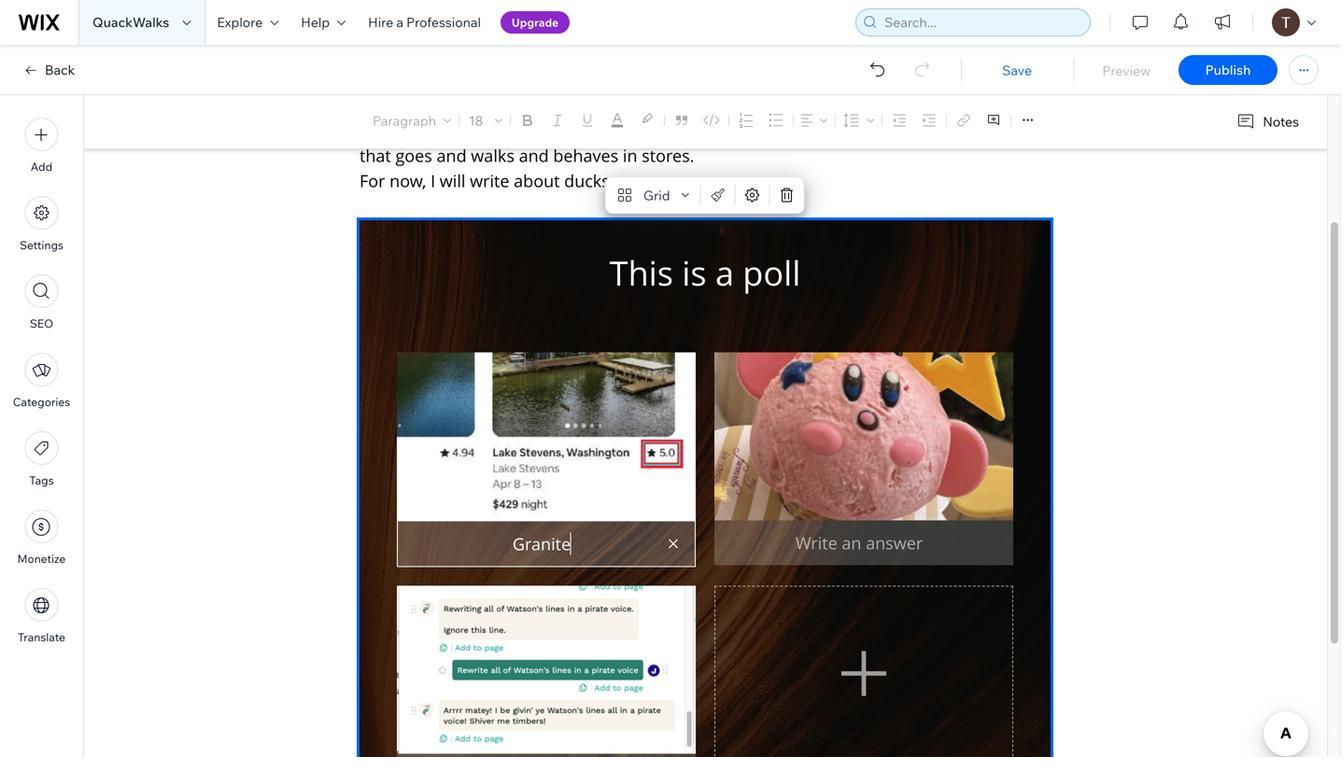 Task type: vqa. For each thing, say whether or not it's contained in the screenshot.
This
yes



Task type: describe. For each thing, give the bounding box(es) containing it.
settings button
[[20, 196, 63, 252]]

settings
[[20, 238, 63, 252]]

behaves
[[553, 144, 619, 167]]

is for a
[[789, 109, 798, 127]]

quackwalks
[[92, 14, 169, 30]]

this is a button that will take you somewhere
[[760, 109, 1035, 127]]

menu containing add
[[0, 107, 83, 656]]

take
[[909, 109, 935, 127]]

publish button
[[1179, 55, 1278, 85]]

0 horizontal spatial will
[[360, 119, 386, 142]]

Write an answer text field
[[397, 754, 696, 758]]

translate
[[18, 631, 65, 645]]

publish
[[1206, 62, 1251, 78]]

real
[[487, 119, 526, 142]]

this for this is a button that will take you somewhere
[[760, 109, 785, 127]]

upgrade button
[[501, 11, 570, 34]]

you
[[938, 109, 960, 127]]

me
[[446, 94, 471, 116]]

1 horizontal spatial will
[[440, 170, 466, 192]]

stores.
[[642, 144, 695, 167]]

paragraph button
[[369, 107, 455, 134]]

add button
[[25, 118, 58, 174]]

write
[[470, 170, 510, 192]]

duck
[[647, 119, 684, 142]]

not
[[565, 119, 599, 142]]

in
[[623, 144, 638, 167]]

notes button
[[1230, 109, 1305, 135]]

help button
[[290, 0, 357, 45]]

save button
[[980, 62, 1055, 79]]

goes
[[396, 144, 432, 167]]

monetize button
[[17, 510, 66, 566]]

that inside this is just me writing about ducks. later i will talk about a real and not fake duck that goes and walks and behaves in stores. for now, i will write about ducks.
[[360, 144, 391, 167]]

notes
[[1263, 114, 1300, 130]]

walks
[[471, 144, 515, 167]]

hire a professional link
[[357, 0, 492, 45]]

and left not
[[530, 119, 560, 142]]

explore
[[217, 14, 263, 30]]

save
[[1003, 62, 1032, 78]]

is for just
[[396, 94, 408, 116]]

Write an answer text field
[[715, 521, 1014, 566]]

for
[[360, 170, 385, 192]]

1 vertical spatial ducks.
[[564, 170, 614, 192]]

seo button
[[25, 275, 58, 331]]

back button
[[22, 62, 75, 78]]

button
[[812, 109, 854, 127]]

a inside 'link'
[[396, 14, 404, 30]]

somewhere
[[964, 109, 1035, 127]]

fake
[[604, 119, 642, 142]]



Task type: locate. For each thing, give the bounding box(es) containing it.
0 vertical spatial i
[[683, 94, 687, 116]]

ducks. up 'fake'
[[584, 94, 634, 116]]

a inside button
[[802, 109, 809, 127]]

later
[[638, 94, 678, 116]]

that
[[857, 109, 882, 127], [360, 144, 391, 167]]

talk
[[390, 119, 418, 142]]

menu
[[0, 107, 83, 656]]

0 horizontal spatial a
[[396, 14, 404, 30]]

Granite text field
[[397, 521, 696, 567]]

that up for on the top of page
[[360, 144, 391, 167]]

this inside 'this is a button that will take you somewhere' button
[[760, 109, 785, 127]]

about down me
[[423, 119, 469, 142]]

0 vertical spatial about
[[533, 94, 579, 116]]

1 horizontal spatial a
[[473, 119, 482, 142]]

i right "now,"
[[431, 170, 436, 192]]

now,
[[390, 170, 426, 192]]

tags
[[29, 474, 54, 488]]

1 horizontal spatial that
[[857, 109, 882, 127]]

1 horizontal spatial this
[[760, 109, 785, 127]]

help
[[301, 14, 330, 30]]

a inside this is just me writing about ducks. later i will talk about a real and not fake duck that goes and walks and behaves in stores. for now, i will write about ducks.
[[473, 119, 482, 142]]

professional
[[407, 14, 481, 30]]

1 horizontal spatial i
[[683, 94, 687, 116]]

about up not
[[533, 94, 579, 116]]

will
[[885, 109, 905, 127], [360, 119, 386, 142], [440, 170, 466, 192]]

ducks. down behaves
[[564, 170, 614, 192]]

that right button
[[857, 109, 882, 127]]

monetize
[[17, 552, 66, 566]]

will left take
[[885, 109, 905, 127]]

a left the real
[[473, 119, 482, 142]]

this left button
[[760, 109, 785, 127]]

i right later
[[683, 94, 687, 116]]

1 vertical spatial about
[[423, 119, 469, 142]]

paragraph
[[373, 112, 436, 129]]

is left button
[[789, 109, 798, 127]]

this up the talk
[[360, 94, 392, 116]]

ducks.
[[584, 94, 634, 116], [564, 170, 614, 192]]

just
[[413, 94, 441, 116]]

this is just me writing about ducks. later i will talk about a real and not fake duck that goes and walks and behaves in stores. for now, i will write about ducks.
[[360, 94, 699, 192]]

this inside this is just me writing about ducks. later i will talk about a real and not fake duck that goes and walks and behaves in stores. for now, i will write about ducks.
[[360, 94, 392, 116]]

this for this is just me writing about ducks. later i will talk about a real and not fake duck that goes and walks and behaves in stores. for now, i will write about ducks.
[[360, 94, 392, 116]]

upgrade
[[512, 15, 559, 29]]

this is a button that will take you somewhere button
[[749, 97, 1046, 139]]

categories button
[[13, 353, 70, 409]]

hire a professional
[[368, 14, 481, 30]]

and down the real
[[519, 144, 549, 167]]

hire
[[368, 14, 394, 30]]

writing
[[475, 94, 529, 116]]

translate button
[[18, 589, 65, 645]]

0 vertical spatial ducks.
[[584, 94, 634, 116]]

1 horizontal spatial is
[[789, 109, 798, 127]]

about
[[533, 94, 579, 116], [423, 119, 469, 142], [514, 170, 560, 192]]

a
[[396, 14, 404, 30], [802, 109, 809, 127], [473, 119, 482, 142]]

grid
[[644, 187, 670, 203]]

a right the hire
[[396, 14, 404, 30]]

1 vertical spatial i
[[431, 170, 436, 192]]

tags button
[[25, 432, 58, 488]]

is inside this is just me writing about ducks. later i will talk about a real and not fake duck that goes and walks and behaves in stores. for now, i will write about ducks.
[[396, 94, 408, 116]]

this
[[360, 94, 392, 116], [760, 109, 785, 127]]

categories
[[13, 395, 70, 409]]

i
[[683, 94, 687, 116], [431, 170, 436, 192]]

2 vertical spatial about
[[514, 170, 560, 192]]

0 horizontal spatial is
[[396, 94, 408, 116]]

2 horizontal spatial will
[[885, 109, 905, 127]]

is inside button
[[789, 109, 798, 127]]

Search... field
[[879, 9, 1085, 36]]

0 horizontal spatial that
[[360, 144, 391, 167]]

1 vertical spatial that
[[360, 144, 391, 167]]

0 horizontal spatial this
[[360, 94, 392, 116]]

that inside 'this is a button that will take you somewhere' button
[[857, 109, 882, 127]]

is
[[396, 94, 408, 116], [789, 109, 798, 127]]

grid button
[[610, 182, 697, 208]]

0 horizontal spatial i
[[431, 170, 436, 192]]

Ask your question text field
[[397, 253, 1014, 334]]

0 vertical spatial that
[[857, 109, 882, 127]]

will inside 'this is a button that will take you somewhere' button
[[885, 109, 905, 127]]

is left just
[[396, 94, 408, 116]]

add
[[31, 160, 52, 174]]

and right goes in the left top of the page
[[437, 144, 467, 167]]

about right write at the top of the page
[[514, 170, 560, 192]]

and
[[530, 119, 560, 142], [437, 144, 467, 167], [519, 144, 549, 167]]

a left button
[[802, 109, 809, 127]]

back
[[45, 62, 75, 78]]

will left write at the top of the page
[[440, 170, 466, 192]]

will left the talk
[[360, 119, 386, 142]]

2 horizontal spatial a
[[802, 109, 809, 127]]

seo
[[30, 317, 53, 331]]



